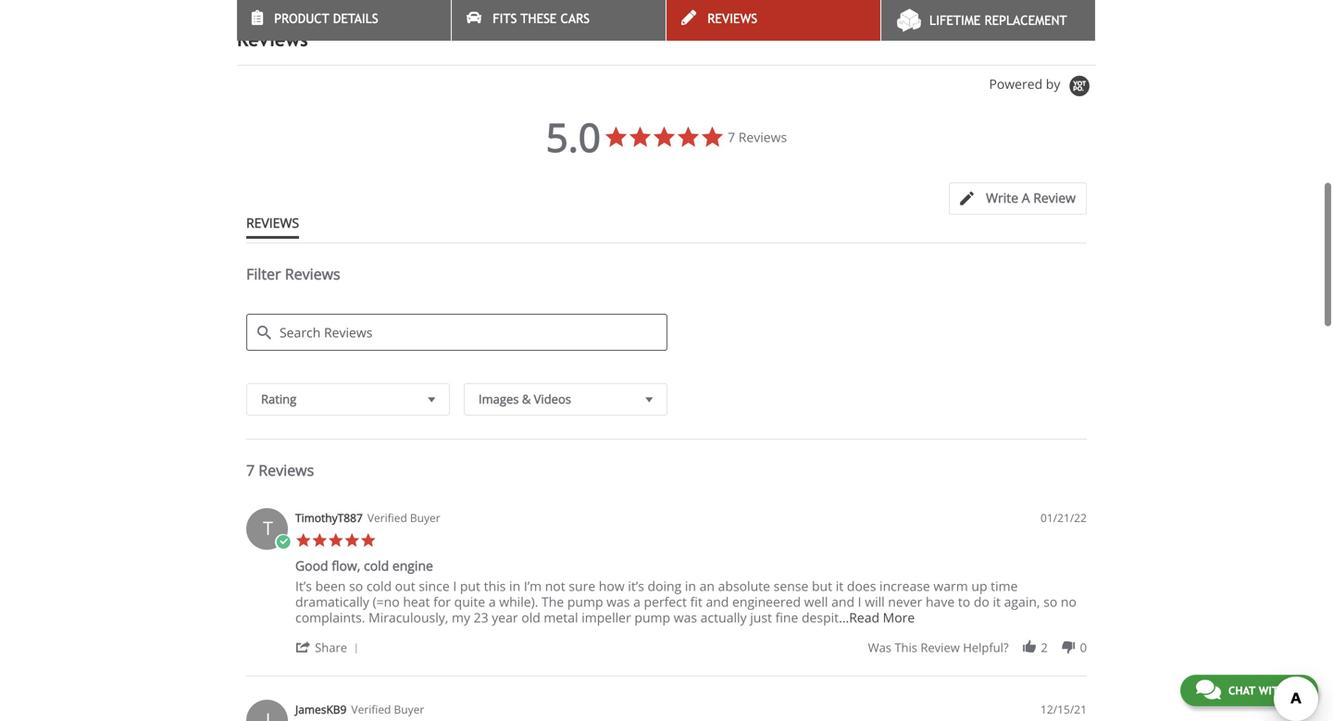 Task type: describe. For each thing, give the bounding box(es) containing it.
1 horizontal spatial pump
[[635, 609, 670, 627]]

metal
[[544, 609, 578, 627]]

2 and from the left
[[832, 593, 855, 611]]

verified for timothyt887
[[367, 510, 407, 526]]

doing
[[648, 577, 682, 595]]

vote up review by timothyt887 on 21 jan 2022 image
[[1021, 639, 1038, 656]]

share
[[315, 639, 347, 656]]

0 horizontal spatial pump
[[567, 593, 603, 611]]

circle checkmark image
[[275, 534, 291, 551]]

fit
[[690, 593, 703, 611]]

1 horizontal spatial was
[[674, 609, 697, 627]]

filter reviews heading
[[246, 264, 1087, 300]]

4 star image from the left
[[360, 533, 376, 549]]

chat
[[1229, 684, 1256, 697]]

23
[[474, 609, 489, 627]]

2 star image from the left
[[312, 533, 328, 549]]

out
[[395, 577, 415, 595]]

more
[[883, 609, 915, 627]]

1 horizontal spatial 7
[[728, 128, 735, 146]]

time
[[991, 577, 1018, 595]]

no
[[1061, 593, 1077, 611]]

fits these cars
[[493, 11, 590, 26]]

good flow, cold engine
[[295, 557, 433, 575]]

well
[[804, 593, 828, 611]]

this inside it's been so cold out since i put this in i'm not sure how it's doing in an absolute sense but it does increase warm up time dramatically (=no heat for quite a while). the pump was a perfect fit and engineered well and i will never have to do it again, so no complaints. miraculously, my 23 year old metal impeller pump was actually just fine despit
[[484, 577, 506, 595]]

0
[[1080, 639, 1087, 656]]

perfect
[[644, 593, 687, 611]]

seperator image
[[351, 644, 362, 655]]

0 vertical spatial 7 reviews
[[728, 128, 787, 146]]

0 horizontal spatial so
[[349, 577, 363, 595]]

impeller
[[582, 609, 631, 627]]

for
[[433, 593, 451, 611]]

sure
[[569, 577, 596, 595]]

2 in from the left
[[685, 577, 696, 595]]

share button
[[295, 639, 365, 656]]

product
[[274, 11, 329, 26]]

been
[[315, 577, 346, 595]]

cars
[[561, 11, 590, 26]]

Rating Filter field
[[246, 383, 450, 416]]

review
[[921, 639, 960, 656]]

increase
[[880, 577, 930, 595]]

group inside t tab panel
[[868, 639, 1087, 656]]

0 horizontal spatial 7
[[246, 460, 255, 480]]

reviews inside reviews link
[[708, 11, 758, 26]]

0 horizontal spatial 7 reviews
[[246, 460, 314, 480]]

...read more button
[[839, 609, 915, 627]]

actually
[[701, 609, 747, 627]]

it's been so cold out since i put this in i'm not sure how it's doing in an absolute sense but it does increase warm up time dramatically (=no heat for quite a while). the pump was a perfect fit and engineered well and i will never have to do it again, so no complaints. miraculously, my 23 year old metal impeller pump was actually just fine despit
[[295, 577, 1077, 627]]

Images & Videos Filter field
[[464, 383, 668, 416]]

a
[[1022, 189, 1030, 207]]

3 star image from the left
[[344, 533, 360, 549]]

cold inside heading
[[364, 557, 389, 575]]

timothyt887
[[295, 510, 363, 526]]

images & videos
[[479, 391, 571, 408]]

good
[[295, 557, 328, 575]]

not
[[545, 577, 565, 595]]

since
[[419, 577, 450, 595]]

down triangle image for images & videos
[[641, 390, 657, 409]]

verified buyer heading for jameskb9
[[351, 702, 424, 718]]

up
[[972, 577, 987, 595]]

again,
[[1004, 593, 1040, 611]]

review date 01/21/22 element
[[1041, 510, 1087, 526]]

chat with us
[[1229, 684, 1303, 697]]

12/15/21
[[1041, 702, 1087, 717]]

these
[[521, 11, 557, 26]]

powered by link
[[989, 75, 1096, 98]]

review
[[1034, 189, 1076, 207]]

t
[[263, 515, 273, 541]]

timothyt887 verified buyer
[[295, 510, 440, 526]]

us
[[1289, 684, 1303, 697]]

with
[[1259, 684, 1286, 697]]

reviews inside filter reviews heading
[[285, 264, 340, 284]]

old
[[522, 609, 541, 627]]

does
[[847, 577, 876, 595]]

buyer for timothyt887 verified buyer
[[410, 510, 440, 526]]

dramatically
[[295, 593, 369, 611]]

will
[[865, 593, 885, 611]]

product details link
[[237, 0, 451, 41]]

images
[[479, 391, 519, 408]]

down triangle image for rating
[[424, 390, 440, 409]]

reviews
[[246, 214, 299, 232]]

heat
[[403, 593, 430, 611]]

1 a from the left
[[489, 593, 496, 611]]

chat with us link
[[1180, 675, 1318, 706]]

1 star image from the left
[[295, 533, 312, 549]]

complaints.
[[295, 609, 365, 627]]

product details
[[274, 11, 378, 26]]

share image
[[295, 639, 312, 656]]

filter reviews
[[246, 264, 340, 284]]

put
[[460, 577, 481, 595]]

1 horizontal spatial this
[[895, 639, 918, 656]]

was
[[868, 639, 892, 656]]

t tab panel
[[237, 499, 1096, 721]]

how
[[599, 577, 625, 595]]

write a review button
[[949, 183, 1087, 215]]

verified buyer heading for timothyt887
[[367, 510, 440, 526]]

filter
[[246, 264, 281, 284]]



Task type: vqa. For each thing, say whether or not it's contained in the screenshot.
year
yes



Task type: locate. For each thing, give the bounding box(es) containing it.
it's
[[295, 577, 312, 595]]

magnifying glass image
[[257, 326, 271, 340]]

fits
[[493, 11, 517, 26]]

never
[[888, 593, 922, 611]]

verified buyer heading right "jameskb9"
[[351, 702, 424, 718]]

and right the well
[[832, 593, 855, 611]]

2 a from the left
[[633, 593, 641, 611]]

0 horizontal spatial in
[[509, 577, 521, 595]]

rating
[[261, 391, 296, 408]]

1 vertical spatial 7 reviews
[[246, 460, 314, 480]]

5.0
[[546, 110, 601, 164]]

down triangle image
[[424, 390, 440, 409], [641, 390, 657, 409]]

star image down timothyt887 verified buyer
[[360, 533, 376, 549]]

1 down triangle image from the left
[[424, 390, 440, 409]]

engineered
[[732, 593, 801, 611]]

in left i'm
[[509, 577, 521, 595]]

1 horizontal spatial i
[[858, 593, 862, 611]]

a left perfect
[[633, 593, 641, 611]]

pump right the
[[567, 593, 603, 611]]

1 vertical spatial buyer
[[394, 702, 424, 717]]

engine
[[392, 557, 433, 575]]

(=no
[[373, 593, 400, 611]]

helpful?
[[963, 639, 1009, 656]]

i
[[453, 577, 457, 595], [858, 593, 862, 611]]

buyer
[[410, 510, 440, 526], [394, 702, 424, 717]]

videos
[[534, 391, 571, 408]]

warm
[[934, 577, 968, 595]]

this right was at bottom right
[[895, 639, 918, 656]]

despit
[[802, 609, 839, 627]]

0 horizontal spatial this
[[484, 577, 506, 595]]

just
[[750, 609, 772, 627]]

and right fit on the bottom of the page
[[706, 593, 729, 611]]

i left will
[[858, 593, 862, 611]]

so
[[349, 577, 363, 595], [1044, 593, 1058, 611]]

01/21/22
[[1041, 510, 1087, 526]]

0 horizontal spatial a
[[489, 593, 496, 611]]

cold inside it's been so cold out since i put this in i'm not sure how it's doing in an absolute sense but it does increase warm up time dramatically (=no heat for quite a while). the pump was a perfect fit and engineered well and i will never have to do it again, so no complaints. miraculously, my 23 year old metal impeller pump was actually just fine despit
[[366, 577, 392, 595]]

0 vertical spatial 7
[[728, 128, 735, 146]]

write no frame image
[[960, 192, 983, 206]]

lifetime replacement
[[930, 13, 1067, 28]]

verified up good flow, cold engine
[[367, 510, 407, 526]]

a right 23
[[489, 593, 496, 611]]

but
[[812, 577, 832, 595]]

flow,
[[332, 557, 361, 575]]

7
[[728, 128, 735, 146], [246, 460, 255, 480]]

...read more
[[839, 609, 915, 627]]

reviews
[[708, 11, 758, 26], [237, 29, 308, 51], [739, 128, 787, 146], [285, 264, 340, 284], [259, 460, 314, 480]]

quite
[[454, 593, 485, 611]]

details
[[333, 11, 378, 26]]

down triangle image inside rating field
[[424, 390, 440, 409]]

was right sure
[[607, 593, 630, 611]]

it's
[[628, 577, 644, 595]]

1 horizontal spatial a
[[633, 593, 641, 611]]

review date 12/15/21 element
[[1041, 702, 1087, 718]]

comments image
[[1196, 679, 1221, 701]]

1 horizontal spatial in
[[685, 577, 696, 595]]

0 horizontal spatial was
[[607, 593, 630, 611]]

it right but
[[836, 577, 844, 595]]

7 reviews
[[728, 128, 787, 146], [246, 460, 314, 480]]

0 horizontal spatial it
[[836, 577, 844, 595]]

star image right circle checkmark image on the left bottom of page
[[295, 533, 312, 549]]

verified for jameskb9
[[351, 702, 391, 717]]

1 horizontal spatial so
[[1044, 593, 1058, 611]]

star image
[[328, 533, 344, 549]]

by
[[1046, 75, 1060, 93]]

1 vertical spatial verified buyer heading
[[351, 702, 424, 718]]

star image
[[295, 533, 312, 549], [312, 533, 328, 549], [344, 533, 360, 549], [360, 533, 376, 549]]

0 vertical spatial verified
[[367, 510, 407, 526]]

cold right flow,
[[364, 557, 389, 575]]

verified
[[367, 510, 407, 526], [351, 702, 391, 717]]

miraculously,
[[369, 609, 448, 627]]

Search Reviews search field
[[246, 314, 668, 351]]

powered
[[989, 75, 1043, 93]]

year
[[492, 609, 518, 627]]

5.0 star rating element
[[546, 110, 601, 164]]

was down doing
[[674, 609, 697, 627]]

&
[[522, 391, 531, 408]]

group
[[868, 639, 1087, 656]]

so down good flow, cold engine
[[349, 577, 363, 595]]

star image down timothyt887
[[312, 533, 328, 549]]

lifetime
[[930, 13, 981, 28]]

buyer up the engine
[[410, 510, 440, 526]]

so left the no
[[1044, 593, 1058, 611]]

down triangle image inside images & videos field
[[641, 390, 657, 409]]

good flow, cold engine heading
[[295, 557, 433, 578]]

was this review helpful?
[[868, 639, 1009, 656]]

group containing was this review helpful?
[[868, 639, 1087, 656]]

buyer for jameskb9 verified buyer
[[394, 702, 424, 717]]

i'm
[[524, 577, 542, 595]]

pump down doing
[[635, 609, 670, 627]]

jameskb9 verified buyer
[[295, 702, 424, 717]]

1 vertical spatial cold
[[366, 577, 392, 595]]

2
[[1041, 639, 1048, 656]]

0 vertical spatial buyer
[[410, 510, 440, 526]]

sense
[[774, 577, 809, 595]]

write a review
[[986, 189, 1076, 207]]

star image up flow,
[[344, 533, 360, 549]]

fine
[[776, 609, 798, 627]]

vote down review by timothyt887 on 21 jan 2022 image
[[1061, 639, 1077, 656]]

a
[[489, 593, 496, 611], [633, 593, 641, 611]]

replacement
[[985, 13, 1067, 28]]

while).
[[499, 593, 538, 611]]

this
[[484, 577, 506, 595], [895, 639, 918, 656]]

1 vertical spatial this
[[895, 639, 918, 656]]

verified buyer heading up the engine
[[367, 510, 440, 526]]

verified right "jameskb9"
[[351, 702, 391, 717]]

jameskb9
[[295, 702, 347, 717]]

1 horizontal spatial down triangle image
[[641, 390, 657, 409]]

to
[[958, 593, 971, 611]]

fits these cars link
[[452, 0, 666, 41]]

1 vertical spatial verified
[[351, 702, 391, 717]]

0 horizontal spatial i
[[453, 577, 457, 595]]

was
[[607, 593, 630, 611], [674, 609, 697, 627]]

my
[[452, 609, 470, 627]]

1 in from the left
[[509, 577, 521, 595]]

the
[[542, 593, 564, 611]]

lifetime replacement link
[[881, 0, 1095, 41]]

1 horizontal spatial and
[[832, 593, 855, 611]]

0 horizontal spatial and
[[706, 593, 729, 611]]

in left an
[[685, 577, 696, 595]]

cold
[[364, 557, 389, 575], [366, 577, 392, 595]]

1 horizontal spatial 7 reviews
[[728, 128, 787, 146]]

verified buyer heading
[[367, 510, 440, 526], [351, 702, 424, 718]]

an
[[700, 577, 715, 595]]

0 vertical spatial this
[[484, 577, 506, 595]]

...read
[[839, 609, 880, 627]]

0 vertical spatial verified buyer heading
[[367, 510, 440, 526]]

1 and from the left
[[706, 593, 729, 611]]

0 vertical spatial cold
[[364, 557, 389, 575]]

i left "put"
[[453, 577, 457, 595]]

1 horizontal spatial it
[[993, 593, 1001, 611]]

and
[[706, 593, 729, 611], [832, 593, 855, 611]]

cold down good flow, cold engine
[[366, 577, 392, 595]]

powered by
[[989, 75, 1064, 93]]

do
[[974, 593, 990, 611]]

0 horizontal spatial down triangle image
[[424, 390, 440, 409]]

it right do
[[993, 593, 1001, 611]]

have
[[926, 593, 955, 611]]

buyer right "jameskb9"
[[394, 702, 424, 717]]

2 down triangle image from the left
[[641, 390, 657, 409]]

this right "put"
[[484, 577, 506, 595]]

absolute
[[718, 577, 770, 595]]

it
[[836, 577, 844, 595], [993, 593, 1001, 611]]

1 vertical spatial 7
[[246, 460, 255, 480]]



